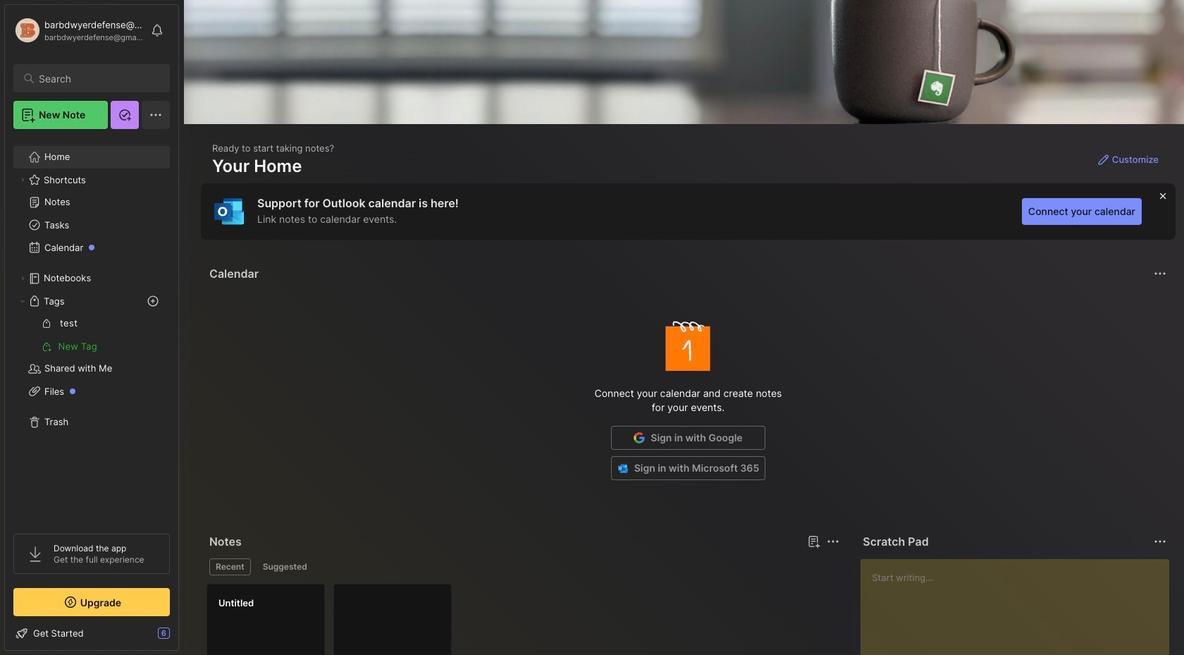Task type: locate. For each thing, give the bounding box(es) containing it.
row group
[[207, 584, 460, 655]]

expand tags image
[[18, 297, 27, 305]]

Search text field
[[39, 72, 157, 85]]

more actions image
[[1152, 265, 1169, 282], [825, 533, 842, 550], [1152, 533, 1169, 550]]

None search field
[[39, 70, 157, 87]]

1 tab from the left
[[209, 559, 251, 575]]

group
[[13, 312, 169, 358]]

main element
[[0, 0, 183, 655]]

1 horizontal spatial tab
[[257, 559, 314, 575]]

tab
[[209, 559, 251, 575], [257, 559, 314, 575]]

0 horizontal spatial tab
[[209, 559, 251, 575]]

tab list
[[209, 559, 838, 575]]

More actions field
[[1151, 264, 1171, 283], [824, 532, 844, 551], [1151, 532, 1171, 551]]

2 tab from the left
[[257, 559, 314, 575]]

tree
[[5, 138, 178, 521]]



Task type: vqa. For each thing, say whether or not it's contained in the screenshot.
tab
yes



Task type: describe. For each thing, give the bounding box(es) containing it.
group inside 'main' element
[[13, 312, 169, 358]]

Account field
[[13, 16, 144, 44]]

Help and Learning task checklist field
[[5, 622, 178, 645]]

Start writing… text field
[[873, 559, 1169, 655]]

tree inside 'main' element
[[5, 138, 178, 521]]

none search field inside 'main' element
[[39, 70, 157, 87]]

click to collapse image
[[178, 629, 189, 646]]

expand notebooks image
[[18, 274, 27, 283]]



